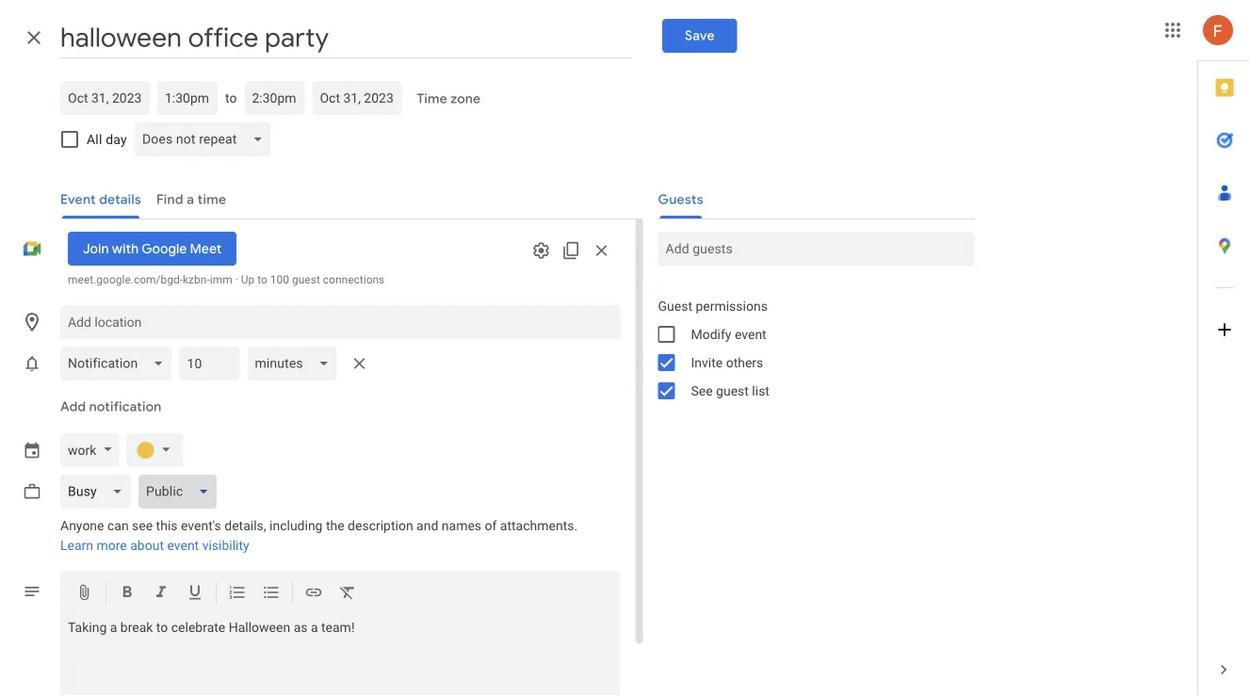 Task type: vqa. For each thing, say whether or not it's contained in the screenshot.
Anyone
yes



Task type: describe. For each thing, give the bounding box(es) containing it.
underline image
[[186, 583, 204, 605]]

join with google meet link
[[68, 232, 237, 266]]

anyone
[[60, 518, 104, 534]]

time
[[417, 90, 447, 107]]

all
[[87, 131, 102, 147]]

1 horizontal spatial guest
[[716, 383, 749, 399]]

of
[[485, 518, 497, 534]]

formatting options toolbar
[[60, 571, 621, 617]]

modify event
[[691, 327, 767, 342]]

celebrate
[[171, 620, 225, 636]]

including
[[270, 518, 323, 534]]

day
[[106, 131, 127, 147]]

1 horizontal spatial to
[[225, 90, 237, 106]]

modify
[[691, 327, 732, 342]]

notification
[[89, 399, 161, 416]]

End time text field
[[252, 87, 297, 109]]

can
[[107, 518, 129, 534]]

numbered list image
[[228, 583, 247, 605]]

1 horizontal spatial event
[[735, 327, 767, 342]]

names
[[442, 518, 482, 534]]

2 a from the left
[[311, 620, 318, 636]]

work
[[68, 442, 96, 458]]

taking a break to celebrate halloween as a team!
[[68, 620, 355, 636]]

italic image
[[152, 583, 171, 605]]

insert link image
[[304, 583, 323, 605]]

10 minutes before element
[[60, 343, 375, 384]]

time zone
[[417, 90, 481, 107]]

0 horizontal spatial guest
[[292, 273, 320, 286]]

event's
[[181, 518, 221, 534]]

time zone button
[[409, 82, 488, 116]]

taking
[[68, 620, 107, 636]]

zone
[[451, 90, 481, 107]]

up
[[241, 273, 255, 286]]

see
[[691, 383, 713, 399]]

Description text field
[[60, 620, 621, 696]]

bulleted list image
[[262, 583, 281, 605]]

End date text field
[[320, 87, 394, 109]]

bold image
[[118, 583, 137, 605]]

as
[[294, 620, 308, 636]]

Title text field
[[60, 17, 632, 58]]

invite others
[[691, 355, 764, 370]]

see
[[132, 518, 153, 534]]



Task type: locate. For each thing, give the bounding box(es) containing it.
to left the end time text box
[[225, 90, 237, 106]]

0 horizontal spatial to
[[156, 620, 168, 636]]

all day
[[87, 131, 127, 147]]

invite
[[691, 355, 723, 370]]

event down this
[[167, 538, 199, 554]]

join with google meet
[[83, 240, 222, 257]]

meet.google.com/bgd-
[[68, 273, 183, 286]]

tab list
[[1199, 61, 1251, 644]]

1 vertical spatial guest
[[716, 383, 749, 399]]

permissions
[[696, 298, 768, 314]]

this
[[156, 518, 178, 534]]

a left break
[[110, 620, 117, 636]]

learn more about event visibility link
[[60, 538, 249, 554]]

learn
[[60, 538, 93, 554]]

guest right 100
[[292, 273, 320, 286]]

1 horizontal spatial a
[[311, 620, 318, 636]]

add notification
[[60, 399, 161, 416]]

to right the up
[[257, 273, 268, 286]]

0 horizontal spatial event
[[167, 538, 199, 554]]

with
[[112, 240, 139, 257]]

the
[[326, 518, 345, 534]]

join
[[83, 240, 109, 257]]

meet
[[190, 240, 222, 257]]

add
[[60, 399, 86, 416]]

0 vertical spatial event
[[735, 327, 767, 342]]

a
[[110, 620, 117, 636], [311, 620, 318, 636]]

1 vertical spatial to
[[257, 273, 268, 286]]

a right as
[[311, 620, 318, 636]]

event inside anyone can see this event's details, including the description and names of attachments. learn more about event visibility
[[167, 538, 199, 554]]

1 vertical spatial event
[[167, 538, 199, 554]]

to inside text field
[[156, 620, 168, 636]]

None field
[[135, 123, 278, 156], [60, 347, 179, 381], [247, 347, 345, 381], [60, 475, 138, 509], [138, 475, 224, 509], [135, 123, 278, 156], [60, 347, 179, 381], [247, 347, 345, 381], [60, 475, 138, 509], [138, 475, 224, 509]]

google
[[142, 240, 187, 257]]

meet.google.com/bgd-kzbn-imm · up to 100 guest connections
[[68, 273, 385, 286]]

remove formatting image
[[338, 583, 357, 605]]

·
[[235, 273, 238, 286]]

attachments.
[[500, 518, 578, 534]]

guest left "list"
[[716, 383, 749, 399]]

Start date text field
[[68, 87, 142, 109]]

details,
[[225, 518, 266, 534]]

Start time text field
[[165, 87, 210, 109]]

add notification button
[[53, 384, 169, 430]]

halloween
[[229, 620, 290, 636]]

0 vertical spatial to
[[225, 90, 237, 106]]

0 vertical spatial guest
[[292, 273, 320, 286]]

2 vertical spatial to
[[156, 620, 168, 636]]

to
[[225, 90, 237, 106], [257, 273, 268, 286], [156, 620, 168, 636]]

save button
[[662, 19, 738, 53]]

Minutes in advance for notification number field
[[187, 347, 232, 381]]

team!
[[321, 620, 355, 636]]

2 horizontal spatial to
[[257, 273, 268, 286]]

visibility
[[202, 538, 249, 554]]

group containing guest permissions
[[643, 292, 975, 405]]

others
[[726, 355, 764, 370]]

save
[[685, 27, 715, 44]]

Guests text field
[[666, 232, 967, 266]]

about
[[130, 538, 164, 554]]

guest
[[292, 273, 320, 286], [716, 383, 749, 399]]

anyone can see this event's details, including the description and names of attachments. learn more about event visibility
[[60, 518, 578, 554]]

group
[[643, 292, 975, 405]]

list
[[752, 383, 770, 399]]

description
[[348, 518, 413, 534]]

more
[[97, 538, 127, 554]]

to right break
[[156, 620, 168, 636]]

kzbn-
[[183, 273, 210, 286]]

and
[[417, 518, 439, 534]]

break
[[120, 620, 153, 636]]

event
[[735, 327, 767, 342], [167, 538, 199, 554]]

0 horizontal spatial a
[[110, 620, 117, 636]]

Location text field
[[68, 305, 613, 339]]

guest
[[658, 298, 693, 314]]

see guest list
[[691, 383, 770, 399]]

imm
[[210, 273, 232, 286]]

event up others
[[735, 327, 767, 342]]

1 a from the left
[[110, 620, 117, 636]]

connections
[[323, 273, 385, 286]]

100
[[270, 273, 289, 286]]

guest permissions
[[658, 298, 768, 314]]



